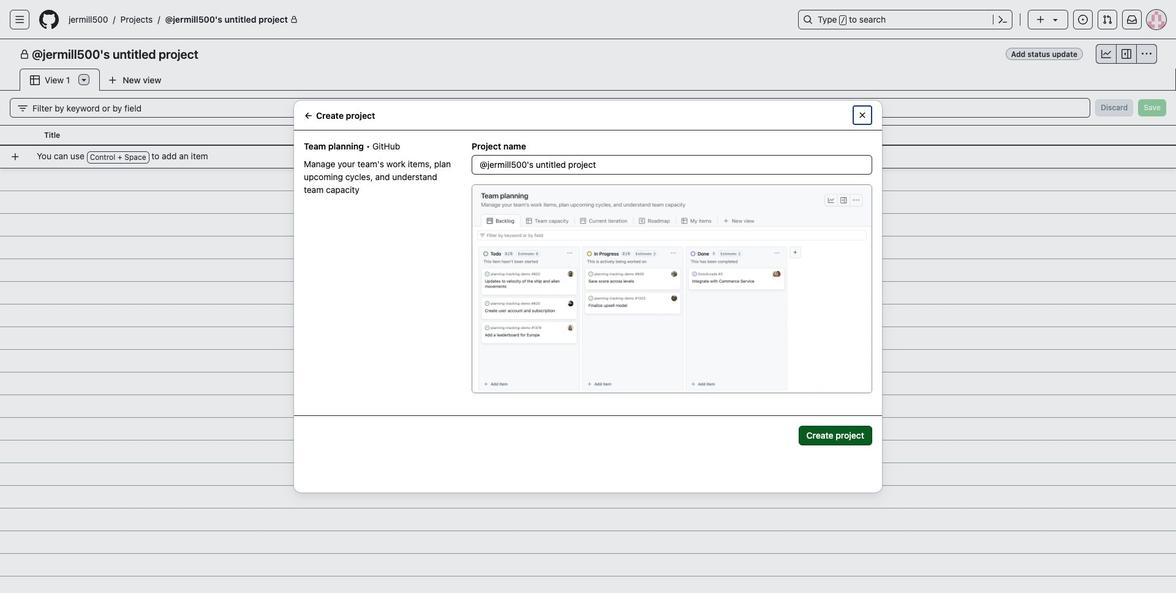 Task type: vqa. For each thing, say whether or not it's contained in the screenshot.
54 Open's 54
no



Task type: describe. For each thing, give the bounding box(es) containing it.
Team planning text field
[[473, 156, 872, 174]]

1 horizontal spatial sc 9kayk9 0 image
[[1102, 49, 1112, 59]]

assignees column options image
[[537, 131, 547, 140]]

preview screenshot for template team planning image
[[472, 185, 873, 393]]

lock image
[[291, 16, 298, 23]]

git pull request image
[[1103, 15, 1113, 25]]

0 horizontal spatial sc 9kayk9 0 image
[[20, 50, 29, 59]]

triangle down image
[[1051, 15, 1061, 25]]

notifications image
[[1128, 15, 1138, 25]]

issue opened image
[[1079, 15, 1089, 25]]

add field image
[[691, 130, 701, 140]]



Task type: locate. For each thing, give the bounding box(es) containing it.
status column options image
[[660, 131, 669, 140]]

dialog
[[294, 101, 883, 493]]

tab panel
[[0, 91, 1177, 593]]

cell
[[0, 125, 37, 146]]

list
[[64, 10, 791, 29]]

view options for view 1 image
[[79, 75, 89, 85]]

title column options image
[[414, 131, 424, 140]]

sc 9kayk9 0 image inside view filters "region"
[[18, 103, 28, 113]]

command palette image
[[999, 15, 1008, 25]]

row
[[0, 125, 1177, 146], [5, 145, 1177, 168]]

sc 9kayk9 0 image
[[1102, 49, 1112, 59], [20, 50, 29, 59]]

back image
[[304, 111, 314, 120]]

view filters region
[[10, 98, 1167, 118]]

project navigation
[[0, 39, 1177, 69]]

tab list
[[20, 69, 189, 91]]

region
[[0, 0, 1177, 593]]

grid
[[0, 125, 1177, 593]]

sc 9kayk9 0 image
[[1122, 49, 1132, 59], [1143, 49, 1152, 59], [30, 75, 40, 85], [18, 103, 28, 113], [858, 110, 868, 120]]

create new item or add existing item image
[[10, 152, 20, 162]]

plus image
[[1037, 15, 1046, 25]]

homepage image
[[39, 10, 59, 29]]



